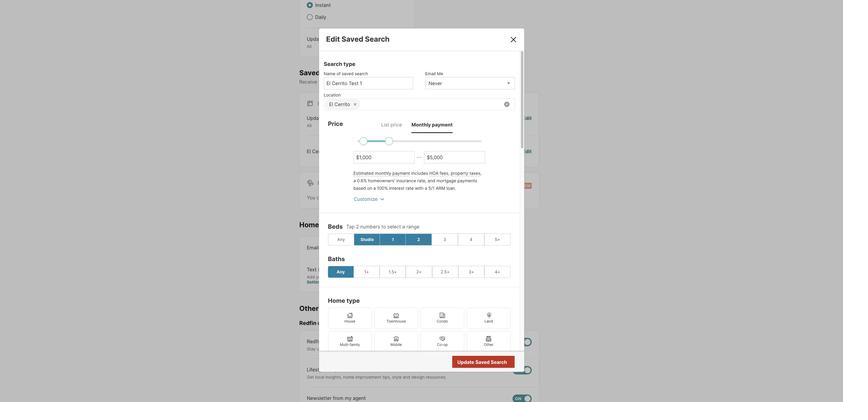 Task type: vqa. For each thing, say whether or not it's contained in the screenshot.
70 rentals •
no



Task type: locate. For each thing, give the bounding box(es) containing it.
sale
[[329, 101, 341, 107]]

1 edit button from the top
[[523, 115, 532, 128]]

cerrito left test at the top left
[[312, 149, 328, 155]]

1
[[341, 149, 343, 155], [392, 237, 394, 242]]

on right the date
[[339, 347, 344, 352]]

—
[[417, 154, 422, 160]]

co-op
[[437, 343, 448, 347]]

option group
[[328, 234, 511, 246], [328, 266, 511, 278], [328, 308, 511, 352]]

searches inside saved searches receive timely notifications based on your preferred search filters.
[[322, 69, 354, 77]]

1 horizontal spatial search
[[365, 35, 390, 43]]

update saved search button
[[453, 356, 515, 368]]

cerrito inside edit saved search dialog
[[335, 101, 350, 107]]

a inside % homeowners' insurance rate, and mortgage payments based on a
[[374, 186, 376, 191]]

0 vertical spatial 2
[[356, 224, 359, 230]]

for for for rent
[[318, 180, 327, 186]]

a
[[354, 178, 356, 183], [374, 186, 376, 191], [425, 186, 428, 191], [403, 224, 405, 230], [436, 347, 439, 352]]

1 horizontal spatial 2
[[418, 237, 420, 242]]

0 horizontal spatial no
[[476, 149, 483, 155]]

your
[[385, 79, 395, 85], [316, 275, 325, 280]]

monthly
[[412, 122, 431, 128]]

0 vertical spatial based
[[363, 79, 377, 85]]

from
[[333, 396, 344, 402]]

1 vertical spatial your
[[316, 275, 325, 280]]

3
[[444, 237, 447, 242]]

monthly
[[375, 171, 392, 176]]

saved up 'receive'
[[300, 69, 320, 77]]

0 vertical spatial other
[[300, 305, 319, 313]]

on down name of saved search element
[[378, 79, 384, 85]]

2 vertical spatial option group
[[328, 308, 511, 352]]

other for other emails
[[300, 305, 319, 313]]

other inside option
[[484, 343, 494, 347]]

,
[[449, 171, 450, 176], [481, 171, 482, 176]]

1 inside checkbox
[[392, 237, 394, 242]]

2 vertical spatial update
[[458, 360, 475, 366]]

House checkbox
[[328, 308, 372, 329]]

estimated monthly payment includes hoa fees , property taxes
[[354, 171, 481, 176]]

design
[[412, 375, 425, 380]]

4+
[[495, 270, 501, 275]]

0 horizontal spatial search
[[324, 61, 343, 67]]

0 vertical spatial 1
[[341, 149, 343, 155]]

location element
[[324, 89, 512, 98]]

any for studio
[[338, 237, 345, 242]]

on inside saved searches receive timely notifications based on your preferred search filters.
[[378, 79, 384, 85]]

rent
[[329, 180, 341, 186]]

1 horizontal spatial other
[[484, 343, 494, 347]]

2 right tap on the bottom left
[[356, 224, 359, 230]]

None checkbox
[[513, 367, 532, 375]]

all down daily radio
[[307, 44, 312, 49]]

1 all from the top
[[307, 44, 312, 49]]

payment right monthly
[[432, 122, 453, 128]]

0 horizontal spatial cerrito
[[312, 149, 328, 155]]

other up redfin updates
[[300, 305, 319, 313]]

search inside saved searches receive timely notifications based on your preferred search filters.
[[419, 79, 435, 85]]

0 vertical spatial payment
[[432, 122, 453, 128]]

option group containing house
[[328, 308, 511, 352]]

hoa
[[430, 171, 439, 176]]

1 right test at the top left
[[341, 149, 343, 155]]

2
[[356, 224, 359, 230], [418, 237, 420, 242]]

0 horizontal spatial %
[[364, 178, 367, 183]]

searches down 100 on the top left of the page
[[358, 195, 379, 201]]

home,
[[440, 347, 452, 352]]

1 vertical spatial search
[[419, 79, 435, 85]]

1 for from the top
[[318, 101, 327, 107]]

saved inside button
[[476, 360, 490, 366]]

0 horizontal spatial home
[[300, 221, 319, 229]]

redfin down the other emails
[[300, 320, 317, 327]]

0 vertical spatial all
[[307, 44, 312, 49]]

of
[[337, 71, 341, 76]]

2 update types all from the top
[[307, 115, 338, 128]]

2 vertical spatial edit
[[523, 149, 532, 155]]

any for 1+
[[337, 270, 345, 275]]

, right "property"
[[481, 171, 482, 176]]

resources.
[[426, 375, 447, 380]]

your inside saved searches receive timely notifications based on your preferred search filters.
[[385, 79, 395, 85]]

a left 0.6
[[354, 178, 356, 183]]

searches down search type
[[322, 69, 354, 77]]

home type
[[328, 297, 360, 305]]

your up settings
[[316, 275, 325, 280]]

any
[[338, 237, 345, 242], [337, 270, 345, 275]]

text
[[307, 267, 317, 273]]

1 vertical spatial type
[[347, 297, 360, 305]]

you can create saved searches while searching for
[[307, 195, 424, 201]]

other left the agent.
[[484, 343, 494, 347]]

1 horizontal spatial home
[[328, 297, 346, 305]]

edit inside edit saved search dialog
[[326, 35, 340, 43]]

on right always
[[402, 245, 407, 251]]

1 vertical spatial any
[[337, 270, 345, 275]]

2 horizontal spatial search
[[491, 360, 508, 366]]

customize
[[354, 196, 378, 202]]

all
[[307, 44, 312, 49], [307, 123, 312, 128]]

1 up always
[[392, 237, 394, 242]]

redfin inside redfin news stay up to date on redfin's tools and features, how to buy or sell a home, and connect with an agent.
[[307, 339, 322, 345]]

option group for baths
[[328, 266, 511, 278]]

in
[[356, 275, 360, 280]]

saved
[[342, 35, 364, 43], [300, 69, 320, 77], [342, 195, 356, 201], [476, 360, 490, 366]]

type for search type
[[344, 61, 356, 67]]

update types all down for sale
[[307, 115, 338, 128]]

Co-op checkbox
[[421, 331, 465, 352]]

%
[[364, 178, 367, 183], [385, 186, 388, 191]]

with inside edit saved search dialog
[[415, 186, 424, 191]]

a right sell
[[436, 347, 439, 352]]

type up saved
[[344, 61, 356, 67]]

and right the home,
[[453, 347, 461, 352]]

settings
[[307, 280, 324, 285]]

with
[[415, 186, 424, 191], [479, 347, 488, 352]]

cerrito for el cerrito test 1
[[312, 149, 328, 155]]

0 vertical spatial no
[[476, 149, 483, 155]]

based down name of saved search element
[[363, 79, 377, 85]]

1 vertical spatial searches
[[358, 195, 379, 201]]

0 vertical spatial search
[[365, 35, 390, 43]]

0 vertical spatial for
[[318, 101, 327, 107]]

all left price in the top left of the page
[[307, 123, 312, 128]]

search inside button
[[491, 360, 508, 366]]

0 vertical spatial %
[[364, 178, 367, 183]]

clear input button
[[505, 102, 510, 107]]

a inside redfin news stay up to date on redfin's tools and features, how to buy or sell a home, and connect with an agent.
[[436, 347, 439, 352]]

1+ radio
[[354, 266, 380, 278]]

any inside option
[[337, 270, 345, 275]]

0 horizontal spatial ,
[[449, 171, 450, 176]]

0 vertical spatial edit
[[326, 35, 340, 43]]

mortgage
[[437, 178, 457, 183]]

Any radio
[[328, 266, 354, 278]]

1 horizontal spatial el
[[329, 101, 334, 107]]

to right 'up'
[[323, 347, 327, 352]]

saved right create
[[342, 195, 356, 201]]

get
[[307, 375, 314, 380]]

2 down range
[[418, 237, 420, 242]]

for for for sale
[[318, 101, 327, 107]]

1 types from the top
[[325, 36, 338, 42]]

home left "tours"
[[300, 221, 319, 229]]

list box inside edit saved search dialog
[[426, 77, 515, 89]]

1 vertical spatial emails
[[321, 305, 343, 313]]

on inside redfin news stay up to date on redfin's tools and features, how to buy or sell a home, and connect with an agent.
[[339, 347, 344, 352]]

0 horizontal spatial el
[[307, 149, 311, 155]]

type up house checkbox
[[347, 297, 360, 305]]

el inside edit saved search dialog
[[329, 101, 334, 107]]

edit saved search dialog
[[319, 28, 525, 403]]

and up 5/1
[[428, 178, 436, 183]]

search up the name of saved search text field
[[355, 71, 368, 76]]

0 horizontal spatial other
[[300, 305, 319, 313]]

add
[[307, 275, 315, 280]]

edit button for no emails
[[523, 148, 532, 155]]

redfin updates
[[300, 320, 340, 327]]

1 vertical spatial 1
[[392, 237, 394, 242]]

1 horizontal spatial 1
[[392, 237, 394, 242]]

news
[[323, 339, 335, 345]]

no left the results
[[483, 360, 490, 366]]

no
[[476, 149, 483, 155], [483, 360, 490, 366]]

0 horizontal spatial email
[[307, 245, 319, 251]]

0 horizontal spatial searches
[[322, 69, 354, 77]]

0 vertical spatial searches
[[322, 69, 354, 77]]

1 horizontal spatial searches
[[358, 195, 379, 201]]

4 checkbox
[[458, 234, 485, 246]]

0 horizontal spatial 1
[[341, 149, 343, 155]]

el left test at the top left
[[307, 149, 311, 155]]

filters.
[[436, 79, 450, 85]]

% down homeowners'
[[385, 186, 388, 191]]

1 vertical spatial cerrito
[[312, 149, 328, 155]]

email up text
[[307, 245, 319, 251]]

0 vertical spatial redfin
[[300, 320, 317, 327]]

1 vertical spatial no
[[483, 360, 490, 366]]

a inside , a
[[354, 178, 356, 183]]

taxes
[[470, 171, 481, 176]]

instant
[[316, 2, 331, 8]]

and right style
[[403, 375, 411, 380]]

1 horizontal spatial to
[[382, 224, 386, 230]]

Multi-family checkbox
[[328, 331, 372, 352]]

1 vertical spatial redfin
[[307, 339, 322, 345]]

types
[[325, 36, 338, 42], [325, 115, 338, 121]]

1 vertical spatial el
[[307, 149, 311, 155]]

Other checkbox
[[467, 331, 511, 352]]

lifestyle
[[307, 367, 326, 373]]

0 horizontal spatial with
[[415, 186, 424, 191]]

Condo checkbox
[[421, 308, 465, 329]]

your left "preferred" on the top
[[385, 79, 395, 85]]

0 vertical spatial type
[[344, 61, 356, 67]]

while
[[380, 195, 392, 201]]

how
[[400, 347, 408, 352]]

redfin's
[[345, 347, 361, 352]]

saved up search type
[[342, 35, 364, 43]]

maximum price slider
[[385, 137, 393, 145]]

and inside % homeowners' insurance rate, and mortgage payments based on a
[[428, 178, 436, 183]]

to left select at left
[[382, 224, 386, 230]]

update down daily radio
[[307, 36, 324, 42]]

1 vertical spatial based
[[354, 186, 366, 191]]

Instant radio
[[307, 2, 313, 8]]

search
[[365, 35, 390, 43], [324, 61, 343, 67], [491, 360, 508, 366]]

2 edit button from the top
[[523, 148, 532, 155]]

email for email
[[307, 245, 319, 251]]

types down daily
[[325, 36, 338, 42]]

0 horizontal spatial search
[[355, 71, 368, 76]]

list box
[[426, 77, 515, 89]]

no up taxes on the right top of page
[[476, 149, 483, 155]]

and
[[428, 178, 436, 183], [373, 347, 380, 352], [453, 347, 461, 352], [403, 375, 411, 380]]

home up house checkbox
[[328, 297, 346, 305]]

cerrito for el cerrito
[[335, 101, 350, 107]]

emails for no emails
[[484, 149, 499, 155]]

0 vertical spatial search
[[355, 71, 368, 76]]

for left "sale"
[[318, 101, 327, 107]]

0 vertical spatial your
[[385, 79, 395, 85]]

1 vertical spatial for
[[318, 180, 327, 186]]

with down rate,
[[415, 186, 424, 191]]

% down estimated
[[364, 178, 367, 183]]

0 vertical spatial update types all
[[307, 36, 338, 49]]

to
[[382, 224, 386, 230], [323, 347, 327, 352], [410, 347, 414, 352]]

2 checkbox
[[406, 234, 432, 246]]

redfin
[[300, 320, 317, 327], [307, 339, 322, 345]]

1 vertical spatial with
[[479, 347, 488, 352]]

redfin up stay
[[307, 339, 322, 345]]

any inside checkbox
[[338, 237, 345, 242]]

0 vertical spatial edit button
[[523, 115, 532, 128]]

home inside edit saved search dialog
[[328, 297, 346, 305]]

redfin for redfin updates
[[300, 320, 317, 327]]

edit saved search element
[[326, 35, 503, 43]]

minimum price slider
[[360, 137, 368, 145]]

1 horizontal spatial no
[[483, 360, 490, 366]]

no inside "button"
[[483, 360, 490, 366]]

0 vertical spatial any
[[338, 237, 345, 242]]

0 vertical spatial email
[[426, 71, 436, 76]]

3 checkbox
[[432, 234, 458, 246]]

5/1
[[429, 186, 435, 191]]

None checkbox
[[388, 266, 407, 275], [513, 338, 532, 347], [513, 395, 532, 403], [388, 266, 407, 275], [513, 338, 532, 347], [513, 395, 532, 403]]

types down for sale
[[325, 115, 338, 121]]

land
[[485, 319, 493, 324]]

no results button
[[476, 357, 514, 369]]

1 vertical spatial types
[[325, 115, 338, 121]]

0 vertical spatial emails
[[484, 149, 499, 155]]

1 vertical spatial edit button
[[523, 148, 532, 155]]

email left me
[[426, 71, 436, 76]]

5+
[[495, 237, 501, 242]]

el down the location
[[329, 101, 334, 107]]

search down email me
[[419, 79, 435, 85]]

add your phone number in
[[307, 275, 361, 280]]

home tours
[[300, 221, 339, 229]]

1 horizontal spatial email
[[426, 71, 436, 76]]

1 horizontal spatial your
[[385, 79, 395, 85]]

on up customize button
[[368, 186, 373, 191]]

2 vertical spatial search
[[491, 360, 508, 366]]

select
[[388, 224, 401, 230]]

based down 0.6
[[354, 186, 366, 191]]

for left rent
[[318, 180, 327, 186]]

always
[[384, 245, 400, 251]]

update types all down daily
[[307, 36, 338, 49]]

no for no results
[[483, 360, 490, 366]]

cerrito left remove el cerrito image
[[335, 101, 350, 107]]

5+ checkbox
[[485, 234, 511, 246]]

with left an
[[479, 347, 488, 352]]

for sale
[[318, 101, 341, 107]]

1 vertical spatial search
[[324, 61, 343, 67]]

payment up insurance
[[393, 171, 410, 176]]

update down for sale
[[307, 115, 324, 121]]

no emails
[[476, 149, 499, 155]]

for
[[417, 195, 423, 201]]

update down connect
[[458, 360, 475, 366]]

create
[[327, 195, 341, 201]]

to left buy
[[410, 347, 414, 352]]

features,
[[381, 347, 399, 352]]

saved down an
[[476, 360, 490, 366]]

other for other
[[484, 343, 494, 347]]

1 vertical spatial email
[[307, 245, 319, 251]]

and inside lifestyle & tips get local insights, home improvement tips, style and design resources.
[[403, 375, 411, 380]]

tools
[[362, 347, 372, 352]]

None search field
[[361, 99, 515, 111]]

emails
[[484, 149, 499, 155], [321, 305, 343, 313]]

1 vertical spatial other
[[484, 343, 494, 347]]

1 vertical spatial update types all
[[307, 115, 338, 128]]

email inside edit saved search dialog
[[426, 71, 436, 76]]

0 vertical spatial cerrito
[[335, 101, 350, 107]]

1 horizontal spatial cerrito
[[335, 101, 350, 107]]

0 vertical spatial types
[[325, 36, 338, 42]]

1 horizontal spatial with
[[479, 347, 488, 352]]

1 vertical spatial home
[[328, 297, 346, 305]]

agent
[[353, 396, 366, 402]]

0 vertical spatial el
[[329, 101, 334, 107]]

1 vertical spatial edit
[[523, 115, 532, 121]]

0 vertical spatial home
[[300, 221, 319, 229]]

preferred
[[397, 79, 418, 85]]

1 horizontal spatial %
[[385, 186, 388, 191]]

1 vertical spatial 2
[[418, 237, 420, 242]]

a left 100 on the top left of the page
[[374, 186, 376, 191]]

3+
[[469, 270, 475, 275]]

2 for from the top
[[318, 180, 327, 186]]

2 , from the left
[[481, 171, 482, 176]]

1 horizontal spatial emails
[[484, 149, 499, 155]]

0 vertical spatial with
[[415, 186, 424, 191]]

1 vertical spatial all
[[307, 123, 312, 128]]

, up mortgage
[[449, 171, 450, 176]]

buy
[[415, 347, 422, 352]]

0 horizontal spatial emails
[[321, 305, 343, 313]]

payment
[[432, 122, 453, 128], [393, 171, 410, 176]]

1 horizontal spatial search
[[419, 79, 435, 85]]

1 vertical spatial option group
[[328, 266, 511, 278]]

1 vertical spatial payment
[[393, 171, 410, 176]]

1 horizontal spatial ,
[[481, 171, 482, 176]]



Task type: describe. For each thing, give the bounding box(es) containing it.
tips,
[[383, 375, 391, 380]]

up
[[317, 347, 322, 352]]

edit button for update types
[[523, 115, 532, 128]]

Any checkbox
[[328, 234, 355, 246]]

0 horizontal spatial payment
[[393, 171, 410, 176]]

redfin news stay up to date on redfin's tools and features, how to buy or sell a home, and connect with an agent.
[[307, 339, 507, 352]]

Enter max text field
[[427, 154, 483, 160]]

family
[[350, 343, 360, 347]]

or
[[423, 347, 427, 352]]

2.5+
[[441, 270, 450, 275]]

price
[[328, 120, 343, 127]]

searching
[[393, 195, 415, 201]]

0 vertical spatial update
[[307, 36, 324, 42]]

newsletter
[[307, 396, 332, 402]]

condo
[[437, 319, 448, 324]]

type for home type
[[347, 297, 360, 305]]

based inside % homeowners' insurance rate, and mortgage payments based on a
[[354, 186, 366, 191]]

no results
[[483, 360, 507, 366]]

with inside redfin news stay up to date on redfin's tools and features, how to buy or sell a home, and connect with an agent.
[[479, 347, 488, 352]]

baths
[[328, 256, 345, 263]]

test
[[329, 149, 339, 155]]

search for update saved search
[[491, 360, 508, 366]]

style
[[393, 375, 402, 380]]

&
[[328, 367, 331, 373]]

always on
[[384, 245, 407, 251]]

edit for no emails edit button
[[523, 149, 532, 155]]

date
[[329, 347, 337, 352]]

co-
[[437, 343, 444, 347]]

multi-family
[[340, 343, 360, 347]]

studio
[[361, 237, 374, 242]]

2 inside checkbox
[[418, 237, 420, 242]]

email me
[[426, 71, 444, 76]]

option group for home type
[[328, 308, 511, 352]]

Daily radio
[[307, 14, 313, 20]]

0 horizontal spatial your
[[316, 275, 325, 280]]

1 horizontal spatial payment
[[432, 122, 453, 128]]

timely
[[319, 79, 332, 85]]

list
[[382, 122, 390, 128]]

1 vertical spatial %
[[385, 186, 388, 191]]

notifications
[[334, 79, 362, 85]]

email me element
[[426, 68, 512, 77]]

updates
[[318, 320, 340, 327]]

a left range
[[403, 224, 405, 230]]

account settings link
[[307, 275, 378, 285]]

home for home type
[[328, 297, 346, 305]]

me
[[437, 71, 444, 76]]

name of saved search element
[[324, 68, 411, 77]]

, inside , a
[[481, 171, 482, 176]]

estimated
[[354, 171, 374, 176]]

other emails
[[300, 305, 343, 313]]

edit for edit saved search
[[326, 35, 340, 43]]

1.5+ radio
[[380, 266, 406, 278]]

redfin for redfin news stay up to date on redfin's tools and features, how to buy or sell a home, and connect with an agent.
[[307, 339, 322, 345]]

tours
[[321, 221, 339, 229]]

home for home tours
[[300, 221, 319, 229]]

search type
[[324, 61, 356, 67]]

(sms)
[[318, 267, 332, 273]]

el for el cerrito
[[329, 101, 334, 107]]

rate
[[406, 186, 414, 191]]

4+ radio
[[485, 266, 511, 278]]

4
[[470, 237, 473, 242]]

fees
[[440, 171, 449, 176]]

local
[[315, 375, 325, 380]]

sell
[[429, 347, 435, 352]]

remove el cerrito image
[[354, 103, 357, 106]]

townhouse
[[387, 319, 406, 324]]

arm
[[436, 186, 446, 191]]

number
[[340, 275, 355, 280]]

on inside % homeowners' insurance rate, and mortgage payments based on a
[[368, 186, 373, 191]]

emails for other emails
[[321, 305, 343, 313]]

stay
[[307, 347, 316, 352]]

beds
[[328, 223, 343, 230]]

list price
[[382, 122, 402, 128]]

monthly payment element
[[412, 116, 453, 133]]

list price element
[[382, 116, 402, 133]]

account
[[361, 275, 378, 280]]

1 , from the left
[[449, 171, 450, 176]]

no for no emails
[[476, 149, 483, 155]]

homeowners'
[[368, 178, 396, 183]]

insights,
[[326, 375, 342, 380]]

el for el cerrito test 1
[[307, 149, 311, 155]]

2+ radio
[[406, 266, 433, 278]]

0.6
[[357, 178, 364, 183]]

to inside edit saved search dialog
[[382, 224, 386, 230]]

none search field inside edit saved search dialog
[[361, 99, 515, 111]]

saved inside saved searches receive timely notifications based on your preferred search filters.
[[300, 69, 320, 77]]

2 types from the top
[[325, 115, 338, 121]]

el cerrito test 1
[[307, 149, 343, 155]]

improvement
[[356, 375, 382, 380]]

agent.
[[495, 347, 507, 352]]

2.5+ radio
[[433, 266, 459, 278]]

account settings
[[307, 275, 378, 285]]

an
[[489, 347, 494, 352]]

1.5+
[[389, 270, 397, 275]]

el cerrito
[[329, 101, 350, 107]]

saved searches receive timely notifications based on your preferred search filters.
[[300, 69, 450, 85]]

property
[[451, 171, 469, 176]]

interest
[[389, 186, 405, 191]]

based inside saved searches receive timely notifications based on your preferred search filters.
[[363, 79, 377, 85]]

1 update types all from the top
[[307, 36, 338, 49]]

Townhouse checkbox
[[375, 308, 419, 329]]

tap
[[347, 224, 355, 230]]

100 % interest rate with a 5/1 arm loan.
[[377, 186, 457, 191]]

name
[[324, 71, 336, 76]]

edit saved search
[[326, 35, 390, 43]]

location
[[324, 92, 341, 97]]

3+ radio
[[459, 266, 485, 278]]

numbers
[[361, 224, 380, 230]]

0 horizontal spatial 2
[[356, 224, 359, 230]]

Name of saved search text field
[[327, 80, 411, 86]]

search inside dialog
[[355, 71, 368, 76]]

1+
[[365, 270, 369, 275]]

and right tools
[[373, 347, 380, 352]]

can
[[317, 195, 325, 201]]

edit for update types edit button
[[523, 115, 532, 121]]

text (sms)
[[307, 267, 332, 273]]

tap 2 numbers to select a range
[[347, 224, 420, 230]]

Studio checkbox
[[354, 234, 381, 246]]

2 all from the top
[[307, 123, 312, 128]]

rate,
[[418, 178, 427, 183]]

newsletter from my agent
[[307, 396, 366, 402]]

insurance
[[397, 178, 416, 183]]

1 vertical spatial update
[[307, 115, 324, 121]]

Enter min text field
[[357, 154, 412, 160]]

email for email me
[[426, 71, 436, 76]]

100
[[377, 186, 385, 191]]

, a
[[354, 171, 482, 183]]

search for edit saved search
[[365, 35, 390, 43]]

customize button
[[354, 192, 387, 204]]

price
[[391, 122, 402, 128]]

1 checkbox
[[380, 234, 407, 246]]

Mobile checkbox
[[375, 331, 419, 352]]

Land checkbox
[[467, 308, 511, 329]]

2 horizontal spatial to
[[410, 347, 414, 352]]

% inside % homeowners' insurance rate, and mortgage payments based on a
[[364, 178, 367, 183]]

a left 5/1
[[425, 186, 428, 191]]

0 vertical spatial option group
[[328, 234, 511, 246]]

update inside the update saved search button
[[458, 360, 475, 366]]

includes
[[412, 171, 429, 176]]

multi-
[[340, 343, 350, 347]]

tips
[[332, 367, 340, 373]]

0 horizontal spatial to
[[323, 347, 327, 352]]

phone
[[326, 275, 339, 280]]



